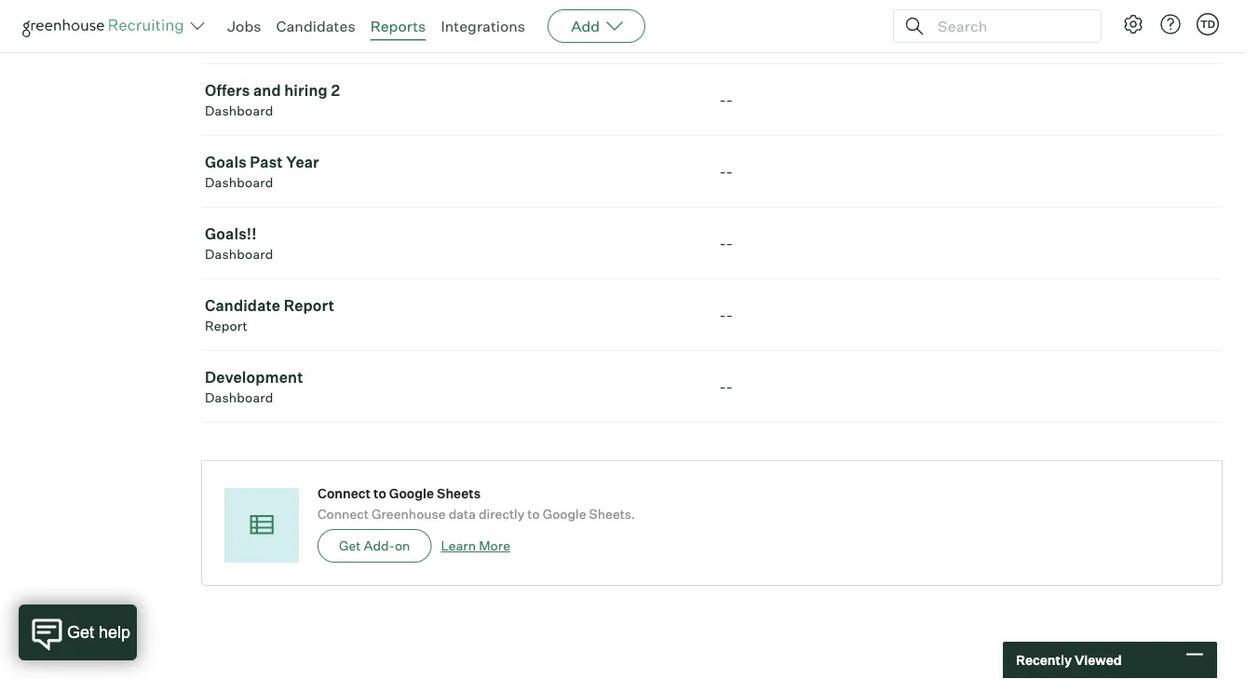 Task type: describe. For each thing, give the bounding box(es) containing it.
reports
[[371, 17, 426, 35]]

goals!! dashboard
[[205, 225, 274, 262]]

1 vertical spatial report
[[284, 296, 335, 315]]

individual goals over time and space report
[[205, 10, 483, 47]]

-- for report
[[720, 306, 734, 324]]

data
[[449, 506, 476, 522]]

goals inside individual goals over time and space report
[[281, 10, 323, 28]]

0 horizontal spatial to
[[374, 486, 386, 502]]

add button
[[548, 9, 646, 43]]

td button
[[1194, 9, 1223, 39]]

at
[[876, 19, 890, 37]]

td button
[[1197, 13, 1220, 35]]

0 vertical spatial google
[[389, 486, 434, 502]]

over
[[326, 10, 361, 28]]

space
[[437, 10, 483, 28]]

thursday
[[805, 19, 873, 37]]

sheets.
[[589, 506, 636, 522]]

viewed
[[1075, 652, 1122, 669]]

goals!!
[[205, 225, 257, 243]]

2
[[331, 81, 340, 100]]

Search text field
[[934, 13, 1085, 40]]

get
[[339, 538, 361, 554]]

past
[[250, 153, 283, 172]]

and inside individual goals over time and space report
[[406, 10, 434, 28]]

report inside individual goals over time and space report
[[205, 31, 248, 47]]

get add-on
[[339, 538, 410, 554]]

other
[[764, 19, 802, 37]]

dashboard inside goals past year dashboard
[[205, 174, 274, 191]]

1 vertical spatial to
[[528, 506, 540, 522]]

1 vertical spatial google
[[543, 506, 587, 522]]

hiring
[[284, 81, 328, 100]]

offers and hiring 2 dashboard
[[205, 81, 340, 119]]

on
[[395, 538, 410, 554]]

recently viewed
[[1017, 652, 1122, 669]]

development dashboard
[[205, 368, 303, 406]]

goals past year dashboard
[[205, 153, 320, 191]]

recently
[[1017, 652, 1073, 669]]

candidate report report
[[205, 296, 335, 334]]



Task type: vqa. For each thing, say whether or not it's contained in the screenshot.
Report
yes



Task type: locate. For each thing, give the bounding box(es) containing it.
dashboard down development
[[205, 390, 274, 406]]

1 vertical spatial connect
[[318, 506, 369, 522]]

get add-on link
[[318, 529, 432, 563]]

configure image
[[1123, 13, 1145, 35]]

0 horizontal spatial and
[[253, 81, 281, 100]]

every
[[720, 19, 760, 37]]

to up greenhouse
[[374, 486, 386, 502]]

1 dashboard from the top
[[205, 103, 274, 119]]

to right directly
[[528, 506, 540, 522]]

learn
[[441, 538, 476, 554]]

0 vertical spatial connect
[[318, 486, 371, 502]]

1 vertical spatial and
[[253, 81, 281, 100]]

dashboard inside development dashboard
[[205, 390, 274, 406]]

candidates
[[276, 17, 356, 35]]

--
[[720, 91, 734, 109], [720, 162, 734, 181], [720, 234, 734, 253], [720, 306, 734, 324], [720, 378, 734, 396]]

and
[[406, 10, 434, 28], [253, 81, 281, 100]]

-
[[720, 91, 727, 109], [727, 91, 734, 109], [720, 162, 727, 181], [727, 162, 734, 181], [720, 234, 727, 253], [727, 234, 734, 253], [720, 306, 727, 324], [727, 306, 734, 324], [720, 378, 727, 396], [727, 378, 734, 396]]

0 horizontal spatial google
[[389, 486, 434, 502]]

and left the hiring
[[253, 81, 281, 100]]

jobs
[[227, 17, 261, 35]]

0 horizontal spatial goals
[[205, 153, 247, 172]]

candidates link
[[276, 17, 356, 35]]

dashboard down the offers
[[205, 103, 274, 119]]

1 horizontal spatial goals
[[281, 10, 323, 28]]

sheets
[[437, 486, 481, 502]]

time
[[365, 10, 403, 28]]

offers
[[205, 81, 250, 100]]

report right candidate
[[284, 296, 335, 315]]

0 vertical spatial to
[[374, 486, 386, 502]]

directly
[[479, 506, 525, 522]]

greenhouse
[[372, 506, 446, 522]]

0 vertical spatial report
[[205, 31, 248, 47]]

report down individual
[[205, 31, 248, 47]]

goals left past
[[205, 153, 247, 172]]

learn more
[[441, 538, 511, 554]]

google up greenhouse
[[389, 486, 434, 502]]

candidate
[[205, 296, 281, 315]]

individual
[[205, 10, 278, 28]]

more
[[479, 538, 511, 554]]

dashboard
[[205, 103, 274, 119], [205, 174, 274, 191], [205, 246, 274, 262], [205, 390, 274, 406]]

connect to google sheets connect greenhouse data directly to google sheets.
[[318, 486, 636, 522]]

connect
[[318, 486, 371, 502], [318, 506, 369, 522]]

integrations link
[[441, 17, 526, 35]]

-- for year
[[720, 162, 734, 181]]

report down candidate
[[205, 318, 248, 334]]

1 horizontal spatial to
[[528, 506, 540, 522]]

to
[[374, 486, 386, 502], [528, 506, 540, 522]]

year
[[286, 153, 320, 172]]

google
[[389, 486, 434, 502], [543, 506, 587, 522]]

2 dashboard from the top
[[205, 174, 274, 191]]

dashboard down the goals!!
[[205, 246, 274, 262]]

goals
[[281, 10, 323, 28], [205, 153, 247, 172]]

every other thursday at 6:30 am
[[720, 19, 953, 37]]

2 vertical spatial report
[[205, 318, 248, 334]]

dashboard inside offers and hiring 2 dashboard
[[205, 103, 274, 119]]

and inside offers and hiring 2 dashboard
[[253, 81, 281, 100]]

am
[[931, 19, 953, 37]]

0 vertical spatial goals
[[281, 10, 323, 28]]

goals inside goals past year dashboard
[[205, 153, 247, 172]]

1 horizontal spatial google
[[543, 506, 587, 522]]

0 vertical spatial and
[[406, 10, 434, 28]]

report
[[205, 31, 248, 47], [284, 296, 335, 315], [205, 318, 248, 334]]

development
[[205, 368, 303, 387]]

add-
[[364, 538, 395, 554]]

integrations
[[441, 17, 526, 35]]

3 dashboard from the top
[[205, 246, 274, 262]]

4 -- from the top
[[720, 306, 734, 324]]

2 connect from the top
[[318, 506, 369, 522]]

6:30
[[894, 19, 927, 37]]

greenhouse recruiting image
[[22, 15, 190, 37]]

1 -- from the top
[[720, 91, 734, 109]]

1 vertical spatial goals
[[205, 153, 247, 172]]

-- for hiring
[[720, 91, 734, 109]]

add
[[571, 17, 600, 35]]

4 dashboard from the top
[[205, 390, 274, 406]]

3 -- from the top
[[720, 234, 734, 253]]

goals left over
[[281, 10, 323, 28]]

dashboard down past
[[205, 174, 274, 191]]

learn more link
[[441, 538, 511, 554]]

5 -- from the top
[[720, 378, 734, 396]]

1 connect from the top
[[318, 486, 371, 502]]

reports link
[[371, 17, 426, 35]]

and right 'time'
[[406, 10, 434, 28]]

2 -- from the top
[[720, 162, 734, 181]]

td
[[1201, 18, 1216, 30]]

jobs link
[[227, 17, 261, 35]]

icon google connector image
[[245, 509, 278, 542]]

google left sheets.
[[543, 506, 587, 522]]

1 horizontal spatial and
[[406, 10, 434, 28]]



